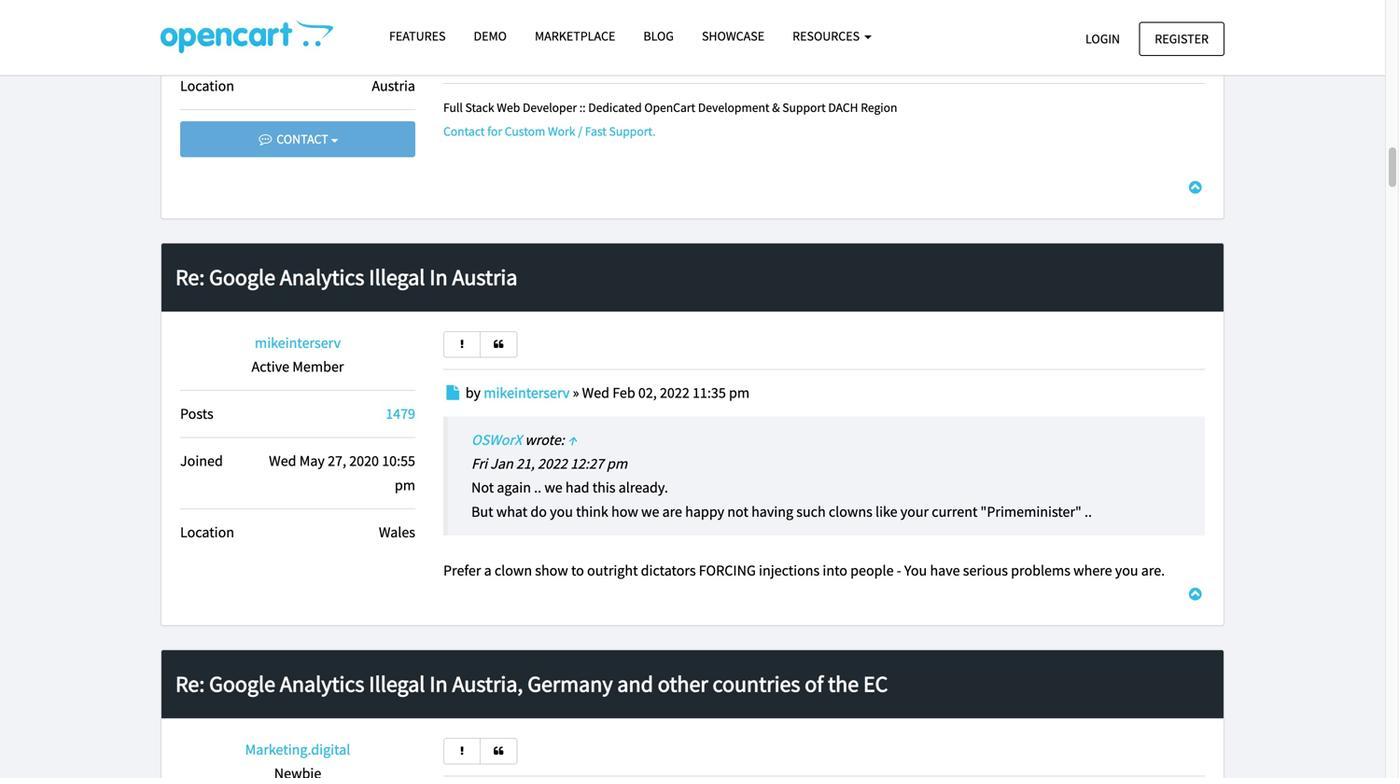 Task type: vqa. For each thing, say whether or not it's contained in the screenshot.
Showcase link
yes



Task type: locate. For each thing, give the bounding box(es) containing it.
0 vertical spatial jan
[[286, 29, 309, 48]]

2 vertical spatial we
[[641, 503, 660, 521]]

1 vertical spatial again
[[497, 479, 531, 497]]

countries
[[713, 670, 801, 698]]

.. left 'marketplace'
[[506, 26, 514, 45]]

other
[[658, 670, 708, 698]]

0 horizontal spatial contact
[[274, 131, 331, 148]]

"primeminister"
[[981, 503, 1082, 521]]

0 vertical spatial in
[[430, 263, 448, 291]]

already. up how on the bottom left of the page
[[619, 479, 668, 497]]

mikeinterserv link up member
[[255, 334, 341, 352]]

joined
[[180, 29, 223, 48], [180, 452, 223, 471]]

region
[[861, 99, 898, 115]]

2 reply with quote image from the top
[[492, 746, 505, 757]]

analytics up marketing.digital link
[[280, 670, 365, 698]]

2 joined from the top
[[180, 452, 223, 471]]

posts
[[180, 405, 214, 424]]

0 horizontal spatial wed
[[269, 452, 296, 471]]

2 illegal from the top
[[369, 670, 425, 698]]

2 report this post image from the top
[[456, 746, 469, 757]]

0 horizontal spatial this
[[565, 26, 588, 45]]

0 vertical spatial joined
[[180, 29, 223, 48]]

1 vertical spatial location
[[180, 523, 234, 542]]

jan
[[286, 29, 309, 48], [490, 455, 513, 473]]

1 horizontal spatial we
[[545, 479, 563, 497]]

0 vertical spatial wed
[[582, 384, 610, 402]]

2 google from the top
[[209, 670, 275, 698]]

0 vertical spatial location
[[180, 77, 234, 95]]

having
[[752, 503, 794, 521]]

re: for re: google analytics illegal in austria, germany and other countries of the ec
[[176, 670, 205, 698]]

we left are
[[641, 503, 660, 521]]

0 vertical spatial not
[[443, 26, 466, 45]]

again up the "what"
[[497, 479, 531, 497]]

report this post image up post image
[[456, 339, 469, 350]]

1 vertical spatial reply with quote image
[[492, 746, 505, 757]]

1 horizontal spatial wed
[[582, 384, 610, 402]]

wed
[[582, 384, 610, 402], [269, 452, 296, 471]]

1 vertical spatial we
[[545, 479, 563, 497]]

1 in from the top
[[430, 263, 448, 291]]

where
[[1074, 562, 1113, 580]]

0 vertical spatial re:
[[176, 263, 205, 291]]

not
[[443, 26, 466, 45], [471, 479, 494, 497]]

0 vertical spatial austria
[[372, 77, 415, 95]]

0 horizontal spatial mikeinterserv
[[255, 334, 341, 352]]

1 vertical spatial mikeinterserv link
[[484, 384, 570, 402]]

wed may 27, 2020 10:55 pm
[[269, 452, 415, 495]]

0 vertical spatial had
[[538, 26, 562, 45]]

we right the demo
[[517, 26, 535, 45]]

2022 right '02,' at the left of page
[[660, 384, 690, 402]]

had right the demo
[[538, 26, 562, 45]]

1 horizontal spatial ..
[[534, 479, 542, 497]]

1 vertical spatial not
[[471, 479, 494, 497]]

clown
[[495, 562, 532, 580]]

↑
[[568, 431, 577, 450]]

prefer
[[443, 562, 481, 580]]

joined left the mon
[[180, 29, 223, 48]]

1 vertical spatial analytics
[[280, 670, 365, 698]]

0 horizontal spatial ..
[[506, 26, 514, 45]]

this
[[565, 26, 588, 45], [593, 479, 616, 497]]

2:52
[[366, 29, 392, 48]]

analytics up the mikeinterserv active member
[[280, 263, 365, 291]]

are
[[662, 503, 682, 521]]

wrote:
[[525, 431, 565, 450]]

.. up do
[[534, 479, 542, 497]]

report this post image for 2nd the reply with quote icon from the bottom of the page
[[456, 339, 469, 350]]

2022 down "wrote:"
[[538, 455, 568, 473]]

1 vertical spatial wed
[[269, 452, 296, 471]]

1479
[[386, 405, 415, 424]]

had
[[538, 26, 562, 45], [566, 479, 590, 497]]

wed left may
[[269, 452, 296, 471]]

joined down posts
[[180, 452, 223, 471]]

features
[[389, 28, 446, 44]]

dictators
[[641, 562, 696, 580]]

1 vertical spatial google
[[209, 670, 275, 698]]

0 vertical spatial report this post image
[[456, 339, 469, 350]]

»
[[573, 384, 579, 402]]

to
[[571, 562, 584, 580]]

report this post image
[[456, 339, 469, 350], [456, 746, 469, 757]]

0 vertical spatial google
[[209, 263, 275, 291]]

in
[[430, 263, 448, 291], [430, 670, 448, 698]]

0 vertical spatial again
[[469, 26, 503, 45]]

1 horizontal spatial not
[[471, 479, 494, 497]]

not left the demo
[[443, 26, 466, 45]]

this up think
[[593, 479, 616, 497]]

1 horizontal spatial had
[[566, 479, 590, 497]]

0 horizontal spatial austria
[[372, 77, 415, 95]]

0 vertical spatial this
[[565, 26, 588, 45]]

1 horizontal spatial mikeinterserv link
[[484, 384, 570, 402]]

1 analytics from the top
[[280, 263, 365, 291]]

.. right "primeminister"
[[1085, 503, 1092, 521]]

1 report this post image from the top
[[456, 339, 469, 350]]

already. left blog
[[591, 26, 640, 45]]

forcing
[[699, 562, 756, 580]]

0 horizontal spatial you
[[550, 503, 573, 521]]

showcase
[[702, 28, 765, 44]]

pm inside osworx wrote: ↑ fri jan 21, 2022 12:27 pm not again .. we had this already. but what do you think how we are happy not having such clowns like your current "primeminister" ..
[[607, 455, 628, 473]]

1 location from the top
[[180, 77, 234, 95]]

login link
[[1070, 22, 1136, 56]]

pm right '2:52'
[[395, 29, 415, 48]]

1 vertical spatial 2022
[[538, 455, 568, 473]]

mikeinterserv link left » on the left of the page
[[484, 384, 570, 402]]

2022 for 11:35
[[660, 384, 690, 402]]

demo link
[[460, 20, 521, 52]]

this inside osworx wrote: ↑ fri jan 21, 2022 12:27 pm not again .. we had this already. but what do you think how we are happy not having such clowns like your current "primeminister" ..
[[593, 479, 616, 497]]

mikeinterserv left » on the left of the page
[[484, 384, 570, 402]]

0 vertical spatial 2022
[[660, 384, 690, 402]]

mikeinterserv
[[255, 334, 341, 352], [484, 384, 570, 402]]

2 location from the top
[[180, 523, 234, 542]]

think
[[576, 503, 609, 521]]

1 horizontal spatial mikeinterserv
[[484, 384, 570, 402]]

1 horizontal spatial jan
[[490, 455, 513, 473]]

1 vertical spatial you
[[1116, 562, 1139, 580]]

in for austria
[[430, 263, 448, 291]]

google for re: google analytics illegal in austria, germany and other countries of the ec
[[209, 670, 275, 698]]

1 vertical spatial austria
[[452, 263, 518, 291]]

not up but at bottom left
[[471, 479, 494, 497]]

of
[[805, 670, 824, 698]]

0 horizontal spatial jan
[[286, 29, 309, 48]]

1 vertical spatial in
[[430, 670, 448, 698]]

again
[[469, 26, 503, 45], [497, 479, 531, 497]]

already.
[[591, 26, 640, 45], [619, 479, 668, 497]]

top image
[[1186, 180, 1205, 195]]

1 google from the top
[[209, 263, 275, 291]]

1 vertical spatial report this post image
[[456, 746, 469, 757]]

google
[[209, 263, 275, 291], [209, 670, 275, 698]]

jan left 11,
[[286, 29, 309, 48]]

1 vertical spatial jan
[[490, 455, 513, 473]]

2022 inside osworx wrote: ↑ fri jan 21, 2022 12:27 pm not again .. we had this already. but what do you think how we are happy not having such clowns like your current "primeminister" ..
[[538, 455, 568, 473]]

1 vertical spatial re:
[[176, 670, 205, 698]]

1 vertical spatial had
[[566, 479, 590, 497]]

1 reply with quote image from the top
[[492, 339, 505, 350]]

again right features
[[469, 26, 503, 45]]

support.
[[609, 123, 656, 139]]

2 in from the top
[[430, 670, 448, 698]]

analytics
[[280, 263, 365, 291], [280, 670, 365, 698]]

1 vertical spatial already.
[[619, 479, 668, 497]]

2022 for 12:27
[[538, 455, 568, 473]]

had down 12:27
[[566, 479, 590, 497]]

blog link
[[630, 20, 688, 52]]

2 vertical spatial ..
[[1085, 503, 1092, 521]]

1 re: from the top
[[176, 263, 205, 291]]

0 vertical spatial illegal
[[369, 263, 425, 291]]

serious
[[963, 562, 1008, 580]]

have
[[930, 562, 960, 580]]

development
[[698, 99, 770, 115]]

mikeinterserv link
[[255, 334, 341, 352], [484, 384, 570, 402]]

0 vertical spatial already.
[[591, 26, 640, 45]]

joined for mon jan 11, 2010 2:52 pm
[[180, 29, 223, 48]]

1 vertical spatial joined
[[180, 452, 223, 471]]

re: google analytics illegal in austria
[[176, 263, 518, 291]]

you left are. at the right bottom of page
[[1116, 562, 1139, 580]]

jan right fri
[[490, 455, 513, 473]]

1 joined from the top
[[180, 29, 223, 48]]

analytics for austria,
[[280, 670, 365, 698]]

we
[[517, 26, 535, 45], [545, 479, 563, 497], [641, 503, 660, 521]]

pm right 11:35
[[729, 384, 750, 402]]

02,
[[639, 384, 657, 402]]

mikeinterserv up member
[[255, 334, 341, 352]]

re: for re: google analytics illegal in austria
[[176, 263, 205, 291]]

1 horizontal spatial you
[[1116, 562, 1139, 580]]

0 vertical spatial you
[[550, 503, 573, 521]]

reply with quote image
[[492, 339, 505, 350], [492, 746, 505, 757]]

for
[[487, 123, 502, 139]]

1 vertical spatial this
[[593, 479, 616, 497]]

0 vertical spatial mikeinterserv link
[[255, 334, 341, 352]]

pm right 12:27
[[607, 455, 628, 473]]

we up do
[[545, 479, 563, 497]]

0 vertical spatial we
[[517, 26, 535, 45]]

wed right » on the left of the page
[[582, 384, 610, 402]]

feb
[[613, 384, 636, 402]]

1 horizontal spatial contact
[[443, 123, 485, 139]]

post image
[[443, 386, 463, 400]]

0 vertical spatial analytics
[[280, 263, 365, 291]]

re: google analytics illegal in austria, germany and other countries of the ec
[[176, 670, 888, 698]]

clowns
[[829, 503, 873, 521]]

are.
[[1142, 562, 1165, 580]]

0 vertical spatial reply with quote image
[[492, 339, 505, 350]]

2 horizontal spatial ..
[[1085, 503, 1092, 521]]

1 illegal from the top
[[369, 263, 425, 291]]

in for austria,
[[430, 670, 448, 698]]

you right do
[[550, 503, 573, 521]]

austria
[[372, 77, 415, 95], [452, 263, 518, 291]]

jan inside osworx wrote: ↑ fri jan 21, 2022 12:27 pm not again .. we had this already. but what do you think how we are happy not having such clowns like your current "primeminister" ..
[[490, 455, 513, 473]]

developer
[[523, 99, 577, 115]]

2 analytics from the top
[[280, 670, 365, 698]]

pm down 10:55
[[395, 476, 415, 495]]

1 horizontal spatial austria
[[452, 263, 518, 291]]

wed inside the 'wed may 27, 2020 10:55 pm'
[[269, 452, 296, 471]]

1 horizontal spatial 2022
[[660, 384, 690, 402]]

you inside osworx wrote: ↑ fri jan 21, 2022 12:27 pm not again .. we had this already. but what do you think how we are happy not having such clowns like your current "primeminister" ..
[[550, 503, 573, 521]]

a
[[484, 562, 492, 580]]

you
[[905, 562, 927, 580]]

contact for custom work / fast support. link
[[443, 123, 656, 139]]

2 re: from the top
[[176, 670, 205, 698]]

how
[[612, 503, 638, 521]]

1 horizontal spatial this
[[593, 479, 616, 497]]

0 vertical spatial mikeinterserv
[[255, 334, 341, 352]]

0 horizontal spatial 2022
[[538, 455, 568, 473]]

such
[[797, 503, 826, 521]]

1 vertical spatial illegal
[[369, 670, 425, 698]]

this up the ::
[[565, 26, 588, 45]]

opencart
[[645, 99, 696, 115]]

report this post image down austria,
[[456, 746, 469, 757]]

location
[[180, 77, 234, 95], [180, 523, 234, 542]]



Task type: describe. For each thing, give the bounding box(es) containing it.
wales
[[379, 523, 415, 542]]

dedicated
[[588, 99, 642, 115]]

by mikeinterserv » wed feb 02, 2022 11:35 pm
[[466, 384, 750, 402]]

active
[[252, 358, 290, 376]]

already. inside osworx wrote: ↑ fri jan 21, 2022 12:27 pm not again .. we had this already. but what do you think how we are happy not having such clowns like your current "primeminister" ..
[[619, 479, 668, 497]]

0 horizontal spatial mikeinterserv link
[[255, 334, 341, 352]]

0 horizontal spatial we
[[517, 26, 535, 45]]

marketplace link
[[521, 20, 630, 52]]

pm inside the 'wed may 27, 2020 10:55 pm'
[[395, 476, 415, 495]]

do
[[531, 503, 547, 521]]

full stack web developer :: dedicated opencart development & support dach region contact for custom work / fast support.
[[443, 99, 898, 139]]

top image
[[1186, 587, 1205, 602]]

prefer a clown show to outright dictators forcing injections into people - you have serious problems where you are.
[[443, 562, 1165, 580]]

google for re: google analytics illegal in austria
[[209, 263, 275, 291]]

injections
[[759, 562, 820, 580]]

2020
[[349, 452, 379, 471]]

germany
[[528, 670, 613, 698]]

::
[[580, 99, 586, 115]]

0 horizontal spatial not
[[443, 26, 466, 45]]

custom
[[505, 123, 546, 139]]

problems
[[1011, 562, 1071, 580]]

0 horizontal spatial had
[[538, 26, 562, 45]]

illegal for austria
[[369, 263, 425, 291]]

stack
[[465, 99, 494, 115]]

what
[[496, 503, 528, 521]]

had inside osworx wrote: ↑ fri jan 21, 2022 12:27 pm not again .. we had this already. but what do you think how we are happy not having such clowns like your current "primeminister" ..
[[566, 479, 590, 497]]

resources
[[793, 28, 863, 44]]

osworx wrote: ↑ fri jan 21, 2022 12:27 pm not again .. we had this already. but what do you think how we are happy not having such clowns like your current "primeminister" ..
[[471, 431, 1092, 521]]

mikeinterserv active member
[[252, 334, 344, 376]]

blog
[[644, 28, 674, 44]]

like
[[876, 503, 898, 521]]

location for austria
[[180, 77, 234, 95]]

ec
[[864, 670, 888, 698]]

mon
[[256, 29, 283, 48]]

mon jan 11, 2010 2:52 pm
[[256, 29, 415, 48]]

27,
[[328, 452, 346, 471]]

illegal for austria,
[[369, 670, 425, 698]]

contact inside full stack web developer :: dedicated opencart development & support dach region contact for custom work / fast support.
[[443, 123, 485, 139]]

showcase link
[[688, 20, 779, 52]]

fri
[[471, 455, 487, 473]]

show
[[535, 562, 568, 580]]

11:35
[[693, 384, 726, 402]]

marketing.digital link
[[245, 741, 350, 759]]

register
[[1155, 30, 1209, 47]]

re: google analytics illegal in austria link
[[176, 263, 518, 291]]

by
[[466, 384, 481, 402]]

register link
[[1139, 22, 1225, 56]]

/
[[578, 123, 583, 139]]

work
[[548, 123, 576, 139]]

1 vertical spatial ..
[[534, 479, 542, 497]]

not
[[728, 503, 749, 521]]

resources link
[[779, 20, 886, 52]]

happy
[[685, 503, 725, 521]]

&
[[772, 99, 780, 115]]

mikeinterserv inside the mikeinterserv active member
[[255, 334, 341, 352]]

fast
[[585, 123, 607, 139]]

into
[[823, 562, 848, 580]]

features link
[[375, 20, 460, 52]]

again inside osworx wrote: ↑ fri jan 21, 2022 12:27 pm not again .. we had this already. but what do you think how we are happy not having such clowns like your current "primeminister" ..
[[497, 479, 531, 497]]

2 horizontal spatial we
[[641, 503, 660, 521]]

may
[[299, 452, 325, 471]]

location for wales
[[180, 523, 234, 542]]

but
[[471, 503, 493, 521]]

report this post image for first the reply with quote icon from the bottom of the page
[[456, 746, 469, 757]]

1479 link
[[386, 405, 415, 424]]

contact inside contact popup button
[[274, 131, 331, 148]]

marketing.digital
[[245, 741, 350, 759]]

joined for wed may 27, 2020 10:55 pm
[[180, 452, 223, 471]]

analytics for austria
[[280, 263, 365, 291]]

outright
[[587, 562, 638, 580]]

marketplace
[[535, 28, 616, 44]]

21,
[[516, 455, 535, 473]]

osworx link
[[471, 431, 522, 450]]

commenting o image
[[257, 133, 274, 146]]

-
[[897, 562, 902, 580]]

2010
[[333, 29, 363, 48]]

web
[[497, 99, 520, 115]]

0 vertical spatial ..
[[506, 26, 514, 45]]

demo
[[474, 28, 507, 44]]

not inside osworx wrote: ↑ fri jan 21, 2022 12:27 pm not again .. we had this already. but what do you think how we are happy not having such clowns like your current "primeminister" ..
[[471, 479, 494, 497]]

osworx
[[471, 431, 522, 450]]

people
[[851, 562, 894, 580]]

member
[[292, 358, 344, 376]]

re: google analytics illegal in austria, germany and other countries of the ec link
[[176, 670, 888, 698]]

12:27
[[571, 455, 604, 473]]

not again .. we had this already.
[[443, 26, 640, 45]]

your
[[901, 503, 929, 521]]

dach
[[829, 99, 859, 115]]

and
[[617, 670, 653, 698]]

current
[[932, 503, 978, 521]]

full
[[443, 99, 463, 115]]

the
[[828, 670, 859, 698]]

10:55
[[382, 452, 415, 471]]

1 vertical spatial mikeinterserv
[[484, 384, 570, 402]]

support
[[783, 99, 826, 115]]

contact button
[[180, 122, 415, 157]]



